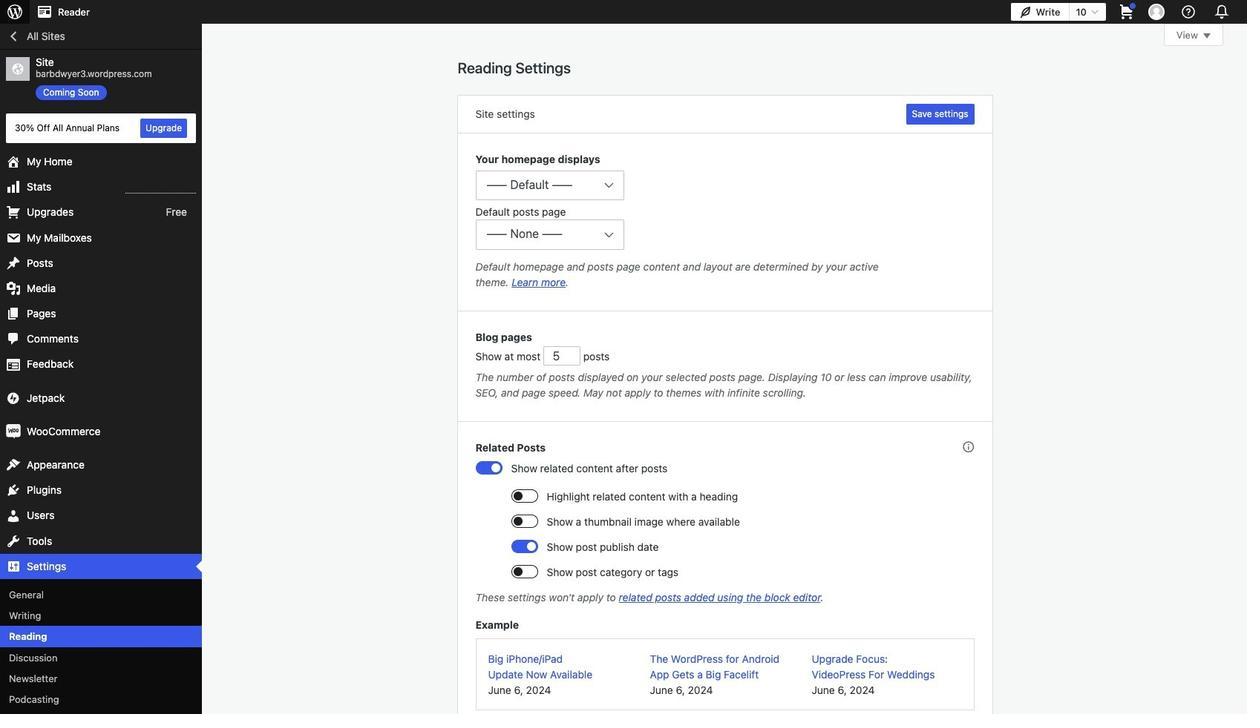 Task type: locate. For each thing, give the bounding box(es) containing it.
my profile image
[[1149, 4, 1165, 20]]

main content
[[458, 24, 1224, 715]]

1 vertical spatial img image
[[6, 425, 21, 440]]

highest hourly views 0 image
[[125, 184, 196, 194]]

1 group from the top
[[476, 151, 974, 294]]

None number field
[[543, 347, 581, 366]]

2 group from the top
[[476, 329, 974, 404]]

img image
[[6, 391, 21, 406], [6, 425, 21, 440]]

1 vertical spatial group
[[476, 329, 974, 404]]

0 vertical spatial group
[[476, 151, 974, 294]]

0 vertical spatial img image
[[6, 391, 21, 406]]

my shopping cart image
[[1118, 3, 1136, 21]]

manage your sites image
[[6, 3, 24, 21]]

2 vertical spatial group
[[476, 461, 974, 711]]

1 img image from the top
[[6, 391, 21, 406]]

help image
[[1180, 3, 1198, 21]]

group
[[476, 151, 974, 294], [476, 329, 974, 404], [476, 461, 974, 711]]



Task type: vqa. For each thing, say whether or not it's contained in the screenshot.
reader image
no



Task type: describe. For each thing, give the bounding box(es) containing it.
2 img image from the top
[[6, 425, 21, 440]]

closed image
[[1204, 33, 1211, 39]]

manage your notifications image
[[1212, 1, 1232, 22]]

none number field inside group
[[543, 347, 581, 366]]

3 group from the top
[[476, 461, 974, 711]]



